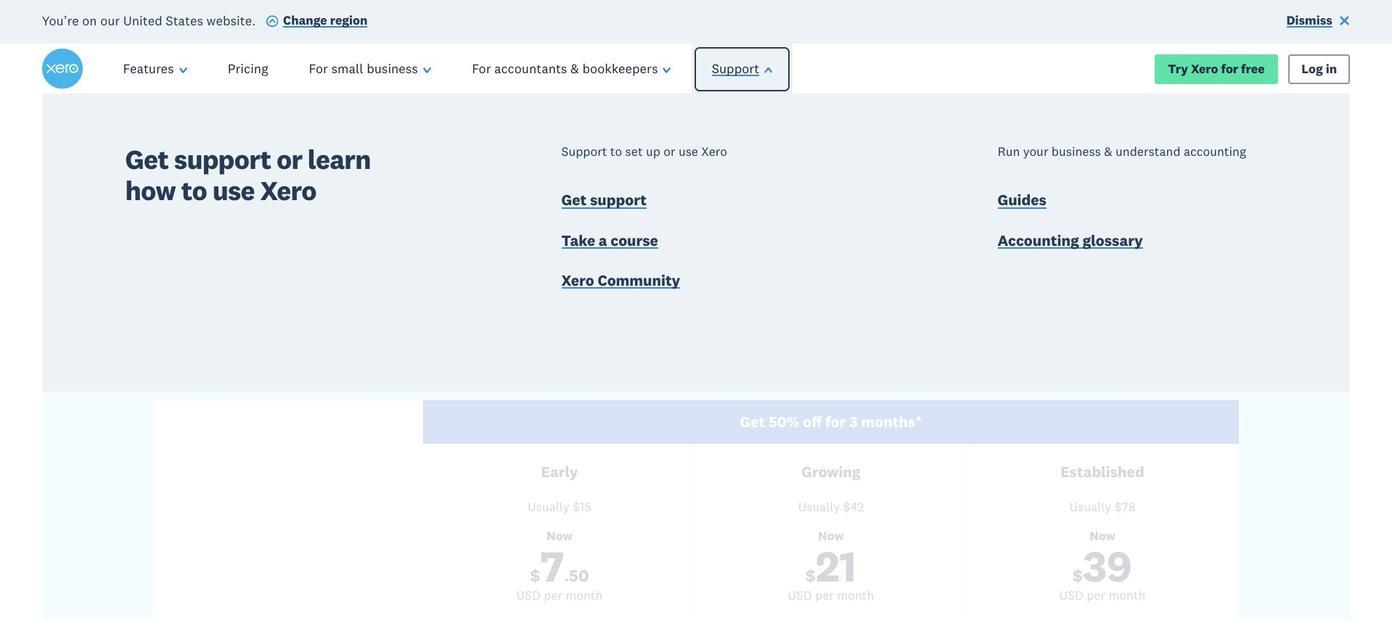 Task type: locate. For each thing, give the bounding box(es) containing it.
a
[[599, 231, 607, 250]]

for left small
[[309, 60, 328, 77]]

for inside dropdown button
[[472, 60, 491, 77]]

0 vertical spatial get
[[125, 143, 169, 177]]

1 for from the left
[[309, 60, 328, 77]]

0 vertical spatial support
[[712, 60, 760, 77]]

1 horizontal spatial to
[[494, 145, 553, 221]]

guides
[[998, 191, 1047, 210]]

3 usually from the left
[[1070, 499, 1112, 515]]

1 vertical spatial use
[[213, 174, 255, 208]]

to
[[611, 144, 622, 160], [494, 145, 553, 221], [181, 174, 207, 208]]

1 horizontal spatial 3
[[850, 413, 858, 432]]

get
[[125, 143, 169, 177], [562, 191, 587, 210], [740, 413, 766, 432]]

small
[[331, 60, 364, 77]]

business for your
[[1052, 144, 1101, 160]]

$
[[573, 499, 580, 515], [843, 499, 851, 515], [1115, 499, 1122, 515], [530, 566, 540, 587], [806, 566, 816, 587], [1073, 566, 1083, 587]]

now down usually $ 42
[[818, 528, 844, 544]]

usually down growing
[[799, 499, 840, 515]]

now for 21
[[818, 528, 844, 544]]

business right run
[[1052, 144, 1101, 160]]

3 month from the left
[[1109, 588, 1146, 604]]

1 usually from the left
[[528, 499, 570, 515]]

2 usd per month from the left
[[788, 588, 875, 604]]

2 horizontal spatial usually
[[1070, 499, 1112, 515]]

log
[[1302, 61, 1324, 77]]

50%
[[504, 240, 551, 269], [769, 413, 800, 432]]

support
[[712, 60, 760, 77], [562, 144, 607, 160]]

1 horizontal spatial usually
[[799, 499, 840, 515]]

0 vertical spatial for
[[1222, 61, 1239, 77]]

& left understand
[[1105, 144, 1113, 160]]

1 horizontal spatial get
[[562, 191, 587, 210]]

2 horizontal spatial for
[[1222, 61, 1239, 77]]

change
[[283, 12, 327, 28]]

usually $ 78
[[1070, 499, 1136, 515]]

1 horizontal spatial 50%
[[769, 413, 800, 432]]

2 month from the left
[[838, 588, 875, 604]]

free right and
[[740, 240, 781, 269]]

dismiss
[[1287, 12, 1333, 28]]

0 horizontal spatial &
[[571, 60, 579, 77]]

1 horizontal spatial for
[[472, 60, 491, 77]]

3
[[592, 240, 605, 269], [850, 413, 858, 432]]

usually down early
[[528, 499, 570, 515]]

support inside dropdown button
[[712, 60, 760, 77]]

2 now from the left
[[818, 528, 844, 544]]

1 horizontal spatial &
[[1105, 144, 1113, 160]]

or right up
[[664, 144, 676, 160]]

0 vertical spatial &
[[571, 60, 579, 77]]

business
[[367, 60, 418, 77], [1052, 144, 1101, 160]]

1 now from the left
[[547, 528, 573, 544]]

1 vertical spatial get
[[562, 191, 587, 210]]

&
[[571, 60, 579, 77], [1105, 144, 1113, 160]]

50% left take on the top
[[504, 240, 551, 269]]

your
[[1024, 144, 1049, 160], [684, 145, 809, 221]]

2 horizontal spatial to
[[611, 144, 622, 160]]

3 per from the left
[[1087, 588, 1106, 604]]

learn
[[308, 143, 371, 177]]

2 horizontal spatial get
[[740, 413, 766, 432]]

for left a
[[557, 240, 586, 269]]

for for for accountants & bookkeepers
[[472, 60, 491, 77]]

month
[[566, 588, 603, 604], [838, 588, 875, 604], [1109, 588, 1146, 604]]

usd
[[517, 588, 541, 604], [788, 588, 812, 604], [1060, 588, 1084, 604]]

or
[[277, 143, 302, 177], [664, 144, 676, 160]]

1 vertical spatial on
[[473, 240, 499, 269]]

for left "accountants"
[[472, 60, 491, 77]]

1 horizontal spatial support
[[590, 191, 647, 210]]

2 usd from the left
[[788, 588, 812, 604]]

up.
[[1045, 240, 1078, 269]]

free left log
[[1242, 61, 1265, 77]]

per for 21
[[816, 588, 834, 604]]

1 horizontal spatial usd per month
[[788, 588, 875, 604]]

0 horizontal spatial per
[[544, 588, 563, 604]]

2 vertical spatial get
[[740, 413, 766, 432]]

0 horizontal spatial support
[[562, 144, 607, 160]]

2 horizontal spatial usd
[[1060, 588, 1084, 604]]

2 for from the left
[[472, 60, 491, 77]]

0 horizontal spatial for
[[309, 60, 328, 77]]

united
[[123, 12, 163, 28]]

1 horizontal spatial support
[[712, 60, 760, 77]]

you're on our united states website.
[[42, 12, 256, 28]]

try
[[1169, 61, 1189, 77]]

2 horizontal spatial month
[[1109, 588, 1146, 604]]

0 vertical spatial support
[[174, 143, 271, 177]]

get inside get support or learn how to use xero
[[125, 143, 169, 177]]

1 horizontal spatial set
[[1007, 240, 1039, 269]]

2 horizontal spatial support
[[786, 240, 868, 269]]

$ inside $ 39
[[1073, 566, 1083, 587]]

39
[[1083, 540, 1133, 594]]

for inside dropdown button
[[309, 60, 328, 77]]

78
[[1122, 499, 1136, 515]]

& right "accountants"
[[571, 60, 579, 77]]

0 horizontal spatial 3
[[592, 240, 605, 269]]

2 horizontal spatial now
[[1090, 528, 1116, 544]]

2 per from the left
[[816, 588, 834, 604]]

0 horizontal spatial support
[[174, 143, 271, 177]]

0 vertical spatial 50%
[[504, 240, 551, 269]]

1 usd from the left
[[517, 588, 541, 604]]

early
[[541, 462, 578, 482]]

0 horizontal spatial now
[[547, 528, 573, 544]]

0 horizontal spatial or
[[277, 143, 302, 177]]

0 horizontal spatial use
[[213, 174, 255, 208]]

for
[[309, 60, 328, 77], [472, 60, 491, 77]]

3 usd from the left
[[1060, 588, 1084, 604]]

get for get support
[[562, 191, 587, 210]]

on left our
[[82, 12, 97, 28]]

now down "usually $ 15"
[[547, 528, 573, 544]]

$ 21
[[806, 540, 857, 594]]

usually for 21
[[799, 499, 840, 515]]

how
[[125, 174, 176, 208]]

0 horizontal spatial usd per month
[[517, 588, 603, 604]]

0 horizontal spatial month
[[566, 588, 603, 604]]

1 vertical spatial for
[[557, 240, 586, 269]]

xero inside get support or learn how to use xero
[[260, 174, 316, 208]]

0 horizontal spatial usd
[[517, 588, 541, 604]]

2 vertical spatial for
[[826, 413, 846, 432]]

for small business
[[309, 60, 418, 77]]

0 horizontal spatial on
[[82, 12, 97, 28]]

bookkeepers
[[583, 60, 658, 77]]

use
[[679, 144, 699, 160], [213, 174, 255, 208]]

don't miss out on 50% for 3 months and free support getting xero set up.
[[315, 240, 1078, 269]]

usually down established at the right of the page
[[1070, 499, 1112, 515]]

0 vertical spatial use
[[679, 144, 699, 160]]

off
[[803, 413, 822, 432]]

established
[[1061, 462, 1145, 482]]

0 vertical spatial business
[[367, 60, 418, 77]]

now down usually $ 78
[[1090, 528, 1116, 544]]

1 horizontal spatial usd
[[788, 588, 812, 604]]

0 horizontal spatial business
[[367, 60, 418, 77]]

0 vertical spatial free
[[1242, 61, 1265, 77]]

1 horizontal spatial now
[[818, 528, 844, 544]]

1 horizontal spatial month
[[838, 588, 875, 604]]

business right small
[[367, 60, 418, 77]]

2 horizontal spatial per
[[1087, 588, 1106, 604]]

0 horizontal spatial free
[[740, 240, 781, 269]]

1 horizontal spatial your
[[1024, 144, 1049, 160]]

plans
[[328, 145, 481, 221]]

business inside dropdown button
[[367, 60, 418, 77]]

support
[[174, 143, 271, 177], [590, 191, 647, 210], [786, 240, 868, 269]]

21
[[816, 540, 857, 594]]

$ inside $ 7 . 50
[[530, 566, 540, 587]]

1 vertical spatial support
[[590, 191, 647, 210]]

set
[[626, 144, 643, 160], [1007, 240, 1039, 269]]

1 vertical spatial support
[[562, 144, 607, 160]]

0 horizontal spatial get
[[125, 143, 169, 177]]

or left learn
[[277, 143, 302, 177]]

1 usd per month from the left
[[517, 588, 603, 604]]

our
[[100, 12, 120, 28]]

support inside get support or learn how to use xero
[[174, 143, 271, 177]]

month for 7
[[566, 588, 603, 604]]

xero
[[1192, 61, 1219, 77], [702, 144, 728, 160], [260, 174, 316, 208], [954, 240, 1001, 269], [562, 271, 595, 291]]

1 vertical spatial business
[[1052, 144, 1101, 160]]

get inside get support link
[[562, 191, 587, 210]]

website.
[[207, 12, 256, 28]]

1 horizontal spatial for
[[826, 413, 846, 432]]

for right off
[[826, 413, 846, 432]]

per
[[544, 588, 563, 604], [816, 588, 834, 604], [1087, 588, 1106, 604]]

0 vertical spatial on
[[82, 12, 97, 28]]

0 horizontal spatial to
[[181, 174, 207, 208]]

accounting glossary link
[[998, 231, 1144, 254]]

3 now from the left
[[1090, 528, 1116, 544]]

7
[[540, 540, 564, 594]]

to for plans
[[494, 145, 553, 221]]

1 horizontal spatial per
[[816, 588, 834, 604]]

for right try
[[1222, 61, 1239, 77]]

take a course link
[[562, 231, 659, 254]]

free
[[1242, 61, 1265, 77], [740, 240, 781, 269]]

3 usd per month from the left
[[1060, 588, 1146, 604]]

on
[[82, 12, 97, 28], [473, 240, 499, 269]]

1 horizontal spatial or
[[664, 144, 676, 160]]

xero community link
[[562, 271, 681, 294]]

set left up.
[[1007, 240, 1039, 269]]

xero homepage image
[[42, 49, 82, 89]]

1 horizontal spatial business
[[1052, 144, 1101, 160]]

1 per from the left
[[544, 588, 563, 604]]

0 horizontal spatial your
[[684, 145, 809, 221]]

1 month from the left
[[566, 588, 603, 604]]

usually $ 15
[[528, 499, 592, 515]]

50% left off
[[769, 413, 800, 432]]

1 horizontal spatial free
[[1242, 61, 1265, 77]]

2 usually from the left
[[799, 499, 840, 515]]

50
[[569, 566, 589, 587]]

3 left months*
[[850, 413, 858, 432]]

you're
[[42, 12, 79, 28]]

0 horizontal spatial usually
[[528, 499, 570, 515]]

support to set up or use xero
[[562, 144, 728, 160]]

support for get support
[[590, 191, 647, 210]]

set left up
[[626, 144, 643, 160]]

0 vertical spatial 3
[[592, 240, 605, 269]]

1 vertical spatial &
[[1105, 144, 1113, 160]]

0 horizontal spatial set
[[626, 144, 643, 160]]

community
[[598, 271, 681, 291]]

now
[[547, 528, 573, 544], [818, 528, 844, 544], [1090, 528, 1116, 544]]

try xero for free link
[[1155, 54, 1279, 84]]

.
[[564, 566, 569, 587]]

on right out
[[473, 240, 499, 269]]

3 up xero community
[[592, 240, 605, 269]]

for
[[1222, 61, 1239, 77], [557, 240, 586, 269], [826, 413, 846, 432]]

2 horizontal spatial usd per month
[[1060, 588, 1146, 604]]



Task type: describe. For each thing, give the bounding box(es) containing it.
month for 39
[[1109, 588, 1146, 604]]

support for support
[[712, 60, 760, 77]]

1 vertical spatial set
[[1007, 240, 1039, 269]]

get support
[[562, 191, 647, 210]]

or inside get support or learn how to use xero
[[277, 143, 302, 177]]

$ 7 . 50
[[530, 540, 589, 594]]

region
[[330, 12, 368, 28]]

0 horizontal spatial for
[[557, 240, 586, 269]]

features
[[123, 60, 174, 77]]

growing
[[802, 462, 861, 482]]

log in
[[1302, 61, 1338, 77]]

accounting
[[1184, 144, 1247, 160]]

try xero for free
[[1169, 61, 1265, 77]]

suit
[[565, 145, 671, 221]]

accounting glossary
[[998, 231, 1144, 250]]

$ 39
[[1073, 540, 1133, 594]]

usually $ 42
[[799, 499, 864, 515]]

get for get 50% off for 3 months*
[[740, 413, 766, 432]]

support for support to set up or use xero
[[562, 144, 607, 160]]

and
[[695, 240, 734, 269]]

business for small
[[367, 60, 418, 77]]

accountants
[[495, 60, 567, 77]]

run your business & understand accounting
[[998, 144, 1247, 160]]

getting
[[874, 240, 948, 269]]

get for get support or learn how to use xero
[[125, 143, 169, 177]]

take a course
[[562, 231, 659, 250]]

dismiss button
[[1287, 12, 1351, 32]]

log in link
[[1289, 54, 1351, 84]]

& inside for accountants & bookkeepers dropdown button
[[571, 60, 579, 77]]

guides link
[[998, 191, 1047, 214]]

run
[[998, 144, 1021, 160]]

1 vertical spatial free
[[740, 240, 781, 269]]

0 horizontal spatial 50%
[[504, 240, 551, 269]]

up
[[646, 144, 661, 160]]

per for 39
[[1087, 588, 1106, 604]]

1 horizontal spatial on
[[473, 240, 499, 269]]

change region
[[283, 12, 368, 28]]

features button
[[103, 44, 208, 95]]

$ inside $ 21
[[806, 566, 816, 587]]

usually for 7
[[528, 499, 570, 515]]

get support link
[[562, 191, 647, 214]]

pricing link
[[208, 44, 289, 95]]

usd per month for 7
[[517, 588, 603, 604]]

for for for small business
[[309, 60, 328, 77]]

states
[[166, 12, 203, 28]]

for small business button
[[289, 44, 452, 95]]

support for get support or learn how to use xero
[[174, 143, 271, 177]]

0 vertical spatial set
[[626, 144, 643, 160]]

now for 39
[[1090, 528, 1116, 544]]

support button
[[687, 44, 798, 95]]

take
[[562, 231, 596, 250]]

to inside get support or learn how to use xero
[[181, 174, 207, 208]]

get support or learn how to use xero
[[125, 143, 371, 208]]

pricing
[[228, 60, 268, 77]]

usually for 39
[[1070, 499, 1112, 515]]

months*
[[862, 413, 923, 432]]

don't
[[315, 240, 372, 269]]

per for 7
[[544, 588, 563, 604]]

months
[[610, 240, 690, 269]]

month for 21
[[838, 588, 875, 604]]

xero community
[[562, 271, 681, 291]]

1 horizontal spatial use
[[679, 144, 699, 160]]

glossary
[[1083, 231, 1144, 250]]

plans to suit your
[[328, 145, 822, 221]]

to for support
[[611, 144, 622, 160]]

usd for 21
[[788, 588, 812, 604]]

15
[[580, 499, 592, 515]]

42
[[851, 499, 864, 515]]

for accountants & bookkeepers
[[472, 60, 658, 77]]

use inside get support or learn how to use xero
[[213, 174, 255, 208]]

usd per month for 39
[[1060, 588, 1146, 604]]

course
[[611, 231, 659, 250]]

now for 7
[[547, 528, 573, 544]]

get 50% off for 3 months*
[[740, 413, 923, 432]]

1 vertical spatial 50%
[[769, 413, 800, 432]]

usd per month for 21
[[788, 588, 875, 604]]

usd for 39
[[1060, 588, 1084, 604]]

1 vertical spatial 3
[[850, 413, 858, 432]]

change region button
[[265, 12, 368, 32]]

2 vertical spatial support
[[786, 240, 868, 269]]

miss
[[378, 240, 426, 269]]

in
[[1326, 61, 1338, 77]]

accounting
[[998, 231, 1080, 250]]

usd for 7
[[517, 588, 541, 604]]

understand
[[1116, 144, 1181, 160]]

out
[[432, 240, 467, 269]]

for accountants & bookkeepers button
[[452, 44, 692, 95]]



Task type: vqa. For each thing, say whether or not it's contained in the screenshot.
| inside 07 Jun 2018 | PDF Appendix 3B
no



